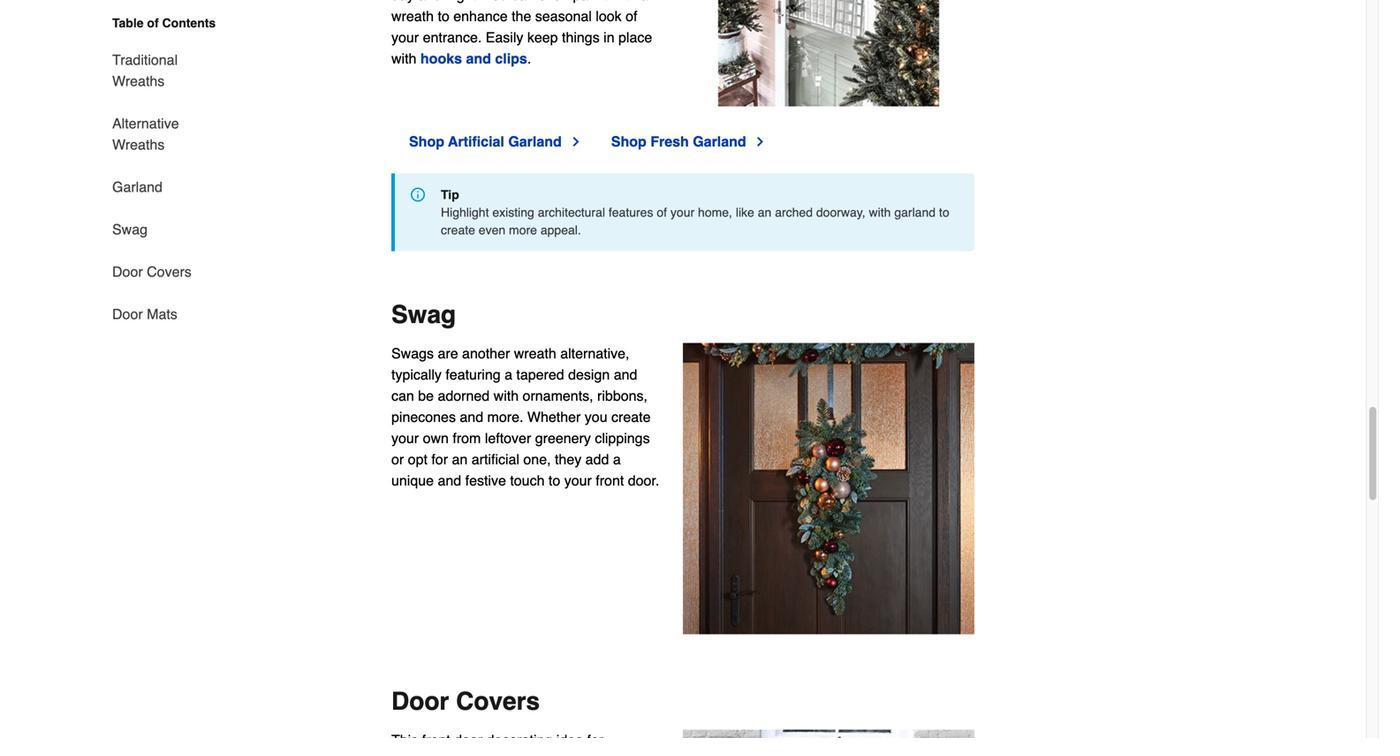 Task type: vqa. For each thing, say whether or not it's contained in the screenshot.
the topmost The Door Covers
yes



Task type: describe. For each thing, give the bounding box(es) containing it.
pinecones
[[392, 409, 456, 426]]

garland for shop artificial garland
[[508, 133, 562, 150]]

door for "door mats" link at the top left of page
[[112, 306, 143, 323]]

fresh
[[651, 133, 689, 150]]

1 vertical spatial a
[[613, 452, 621, 468]]

0 horizontal spatial your
[[392, 430, 419, 447]]

0 horizontal spatial a
[[505, 367, 513, 383]]

tip highlight existing architectural features of your home, like an arched doorway, with garland to create even more appeal.
[[441, 188, 950, 237]]

swag inside the table of contents element
[[112, 221, 148, 238]]

leftover
[[485, 430, 531, 447]]

with inside swags are another wreath alternative, typically featuring a tapered design and can be adorned with ornaments, ribbons, pinecones and more. whether you create your own from leftover greenery clippings or opt for an artificial one, they add a unique and festive touch to your front door.
[[494, 388, 519, 404]]

garland link
[[112, 166, 163, 209]]

.
[[527, 50, 531, 67]]

swags
[[392, 346, 434, 362]]

be
[[418, 388, 434, 404]]

unique
[[392, 473, 434, 489]]

shop for shop artificial garland
[[409, 133, 445, 150]]

own
[[423, 430, 449, 447]]

another
[[462, 346, 510, 362]]

alternative wreaths link
[[112, 103, 231, 166]]

appeal.
[[541, 223, 581, 237]]

whether
[[528, 409, 581, 426]]

highlight
[[441, 205, 489, 220]]

tip
[[441, 188, 459, 202]]

hooks and clips link
[[421, 50, 527, 67]]

ornaments,
[[523, 388, 594, 404]]

door.
[[628, 473, 660, 489]]

even
[[479, 223, 506, 237]]

with inside tip highlight existing architectural features of your home, like an arched doorway, with garland to create even more appeal.
[[869, 205, 891, 220]]

and up from
[[460, 409, 484, 426]]

alternative
[[112, 115, 179, 132]]

0 horizontal spatial of
[[147, 16, 159, 30]]

chevron right image for shop artificial garland
[[569, 135, 583, 149]]

shop artificial garland link
[[409, 131, 583, 152]]

create inside tip highlight existing architectural features of your home, like an arched doorway, with garland to create even more appeal.
[[441, 223, 475, 237]]

door mats link
[[112, 293, 177, 325]]

shop for shop fresh garland
[[611, 133, 647, 150]]

from
[[453, 430, 481, 447]]

for
[[432, 452, 448, 468]]

1 vertical spatial door covers
[[392, 688, 540, 716]]

you
[[585, 409, 608, 426]]

1 horizontal spatial covers
[[456, 688, 540, 716]]

door mats
[[112, 306, 177, 323]]

covers inside door covers link
[[147, 264, 192, 280]]

clippings
[[595, 430, 650, 447]]

alternative,
[[561, 346, 630, 362]]

opt
[[408, 452, 428, 468]]

table of contents
[[112, 16, 216, 30]]

swags are another wreath alternative, typically featuring a tapered design and can be adorned with ornaments, ribbons, pinecones and more. whether you create your own from leftover greenery clippings or opt for an artificial one, they add a unique and festive touch to your front door.
[[392, 346, 660, 489]]

ribbons,
[[598, 388, 648, 404]]

artificial
[[448, 133, 505, 150]]

door covers inside the table of contents element
[[112, 264, 192, 280]]

features
[[609, 205, 654, 220]]

they
[[555, 452, 582, 468]]



Task type: locate. For each thing, give the bounding box(es) containing it.
wreath
[[514, 346, 557, 362]]

and up ribbons,
[[614, 367, 638, 383]]

garland with pinecones and plaid bows framing a front door with a matching wreath. image
[[683, 0, 975, 107]]

1 vertical spatial create
[[612, 409, 651, 426]]

of right the table
[[147, 16, 159, 30]]

1 horizontal spatial your
[[565, 473, 592, 489]]

door for door covers link
[[112, 264, 143, 280]]

0 horizontal spatial with
[[494, 388, 519, 404]]

garland
[[508, 133, 562, 150], [693, 133, 747, 150], [112, 179, 163, 195]]

wreaths down the traditional
[[112, 73, 165, 89]]

your up or
[[392, 430, 419, 447]]

chevron right image
[[569, 135, 583, 149], [754, 135, 768, 149]]

clips
[[495, 50, 527, 67]]

1 vertical spatial your
[[392, 430, 419, 447]]

door covers
[[112, 264, 192, 280], [392, 688, 540, 716]]

1 horizontal spatial with
[[869, 205, 891, 220]]

typically
[[392, 367, 442, 383]]

garland for shop fresh garland
[[693, 133, 747, 150]]

swag down garland link
[[112, 221, 148, 238]]

table of contents element
[[98, 14, 231, 325]]

more
[[509, 223, 537, 237]]

0 vertical spatial a
[[505, 367, 513, 383]]

0 vertical spatial swag
[[112, 221, 148, 238]]

door covers link
[[112, 251, 192, 293]]

1 horizontal spatial a
[[613, 452, 621, 468]]

wreaths down alternative
[[112, 137, 165, 153]]

chevron right image inside shop artificial garland link
[[569, 135, 583, 149]]

arched
[[775, 205, 813, 220]]

0 vertical spatial door covers
[[112, 264, 192, 280]]

garland right artificial
[[508, 133, 562, 150]]

to inside swags are another wreath alternative, typically featuring a tapered design and can be adorned with ornaments, ribbons, pinecones and more. whether you create your own from leftover greenery clippings or opt for an artificial one, they add a unique and festive touch to your front door.
[[549, 473, 561, 489]]

1 horizontal spatial create
[[612, 409, 651, 426]]

adorned
[[438, 388, 490, 404]]

wreaths
[[112, 73, 165, 89], [112, 137, 165, 153]]

0 vertical spatial your
[[671, 205, 695, 220]]

your down they
[[565, 473, 592, 489]]

hooks and clips .
[[421, 50, 531, 67]]

0 horizontal spatial create
[[441, 223, 475, 237]]

0 horizontal spatial chevron right image
[[569, 135, 583, 149]]

and
[[466, 50, 491, 67], [614, 367, 638, 383], [460, 409, 484, 426], [438, 473, 462, 489]]

design
[[568, 367, 610, 383]]

1 chevron right image from the left
[[569, 135, 583, 149]]

more.
[[487, 409, 524, 426]]

2 horizontal spatial garland
[[693, 133, 747, 150]]

an inside swags are another wreath alternative, typically featuring a tapered design and can be adorned with ornaments, ribbons, pinecones and more. whether you create your own from leftover greenery clippings or opt for an artificial one, they add a unique and festive touch to your front door.
[[452, 452, 468, 468]]

1 horizontal spatial shop
[[611, 133, 647, 150]]

1 vertical spatial with
[[494, 388, 519, 404]]

a down another
[[505, 367, 513, 383]]

wreaths inside the traditional wreaths
[[112, 73, 165, 89]]

covers
[[147, 264, 192, 280], [456, 688, 540, 716]]

garland
[[895, 205, 936, 220]]

table
[[112, 16, 144, 30]]

0 vertical spatial create
[[441, 223, 475, 237]]

0 vertical spatial with
[[869, 205, 891, 220]]

0 horizontal spatial to
[[549, 473, 561, 489]]

festive
[[465, 473, 506, 489]]

hooks
[[421, 50, 462, 67]]

add
[[586, 452, 609, 468]]

architectural
[[538, 205, 605, 220]]

and down for
[[438, 473, 462, 489]]

garland inside the table of contents element
[[112, 179, 163, 195]]

a front door decorated to look like a gift with gold wrapping paper and a red ribbon, and a wreath. image
[[683, 730, 975, 739]]

garland up the swag link
[[112, 179, 163, 195]]

chevron right image up like on the top right
[[754, 135, 768, 149]]

2 wreaths from the top
[[112, 137, 165, 153]]

of inside tip highlight existing architectural features of your home, like an arched doorway, with garland to create even more appeal.
[[657, 205, 667, 220]]

or
[[392, 452, 404, 468]]

0 vertical spatial door
[[112, 264, 143, 280]]

an inside tip highlight existing architectural features of your home, like an arched doorway, with garland to create even more appeal.
[[758, 205, 772, 220]]

your left home,
[[671, 205, 695, 220]]

of right features
[[657, 205, 667, 220]]

contents
[[162, 16, 216, 30]]

1 horizontal spatial garland
[[508, 133, 562, 150]]

1 vertical spatial covers
[[456, 688, 540, 716]]

create
[[441, 223, 475, 237], [612, 409, 651, 426]]

front
[[596, 473, 624, 489]]

greenery
[[535, 430, 591, 447]]

of
[[147, 16, 159, 30], [657, 205, 667, 220]]

1 wreaths from the top
[[112, 73, 165, 89]]

touch
[[510, 473, 545, 489]]

shop artificial garland
[[409, 133, 562, 150]]

1 vertical spatial wreaths
[[112, 137, 165, 153]]

shop fresh garland
[[611, 133, 747, 150]]

doorway,
[[817, 205, 866, 220]]

wreaths inside alternative wreaths
[[112, 137, 165, 153]]

0 horizontal spatial door covers
[[112, 264, 192, 280]]

1 horizontal spatial an
[[758, 205, 772, 220]]

traditional
[[112, 52, 178, 68]]

like
[[736, 205, 755, 220]]

create down highlight
[[441, 223, 475, 237]]

0 vertical spatial covers
[[147, 264, 192, 280]]

one,
[[524, 452, 551, 468]]

shop left artificial
[[409, 133, 445, 150]]

with
[[869, 205, 891, 220], [494, 388, 519, 404]]

1 horizontal spatial swag
[[392, 301, 456, 329]]

can
[[392, 388, 414, 404]]

traditional wreaths link
[[112, 39, 231, 103]]

garland right fresh
[[693, 133, 747, 150]]

0 vertical spatial of
[[147, 16, 159, 30]]

0 horizontal spatial an
[[452, 452, 468, 468]]

1 horizontal spatial to
[[939, 205, 950, 220]]

door
[[112, 264, 143, 280], [112, 306, 143, 323], [392, 688, 449, 716]]

0 vertical spatial to
[[939, 205, 950, 220]]

existing
[[493, 205, 535, 220]]

swag up swags
[[392, 301, 456, 329]]

2 chevron right image from the left
[[754, 135, 768, 149]]

with up "more."
[[494, 388, 519, 404]]

featuring
[[446, 367, 501, 383]]

1 vertical spatial an
[[452, 452, 468, 468]]

1 vertical spatial swag
[[392, 301, 456, 329]]

alternative wreaths
[[112, 115, 179, 153]]

an right like on the top right
[[758, 205, 772, 220]]

chevron right image for shop fresh garland
[[754, 135, 768, 149]]

a
[[505, 367, 513, 383], [613, 452, 621, 468]]

with left garland
[[869, 205, 891, 220]]

to right garland
[[939, 205, 950, 220]]

artificial
[[472, 452, 520, 468]]

0 horizontal spatial garland
[[112, 179, 163, 195]]

tapered
[[517, 367, 564, 383]]

0 vertical spatial wreaths
[[112, 73, 165, 89]]

your
[[671, 205, 695, 220], [392, 430, 419, 447], [565, 473, 592, 489]]

shop
[[409, 133, 445, 150], [611, 133, 647, 150]]

2 vertical spatial your
[[565, 473, 592, 489]]

1 horizontal spatial door covers
[[392, 688, 540, 716]]

2 shop from the left
[[611, 133, 647, 150]]

0 horizontal spatial covers
[[147, 264, 192, 280]]

2 horizontal spatial your
[[671, 205, 695, 220]]

chevron right image up architectural
[[569, 135, 583, 149]]

swag
[[112, 221, 148, 238], [392, 301, 456, 329]]

swag link
[[112, 209, 148, 251]]

info image
[[411, 188, 425, 202]]

0 horizontal spatial shop
[[409, 133, 445, 150]]

2 vertical spatial door
[[392, 688, 449, 716]]

to
[[939, 205, 950, 220], [549, 473, 561, 489]]

0 horizontal spatial swag
[[112, 221, 148, 238]]

1 vertical spatial of
[[657, 205, 667, 220]]

your inside tip highlight existing architectural features of your home, like an arched doorway, with garland to create even more appeal.
[[671, 205, 695, 220]]

an evergreen swag adorned with red, pink and gold ornaments and pinecones on a front door. image
[[683, 343, 975, 635]]

a right add
[[613, 452, 621, 468]]

wreaths for alternative wreaths
[[112, 137, 165, 153]]

1 horizontal spatial chevron right image
[[754, 135, 768, 149]]

create down ribbons,
[[612, 409, 651, 426]]

wreaths for traditional wreaths
[[112, 73, 165, 89]]

traditional wreaths
[[112, 52, 178, 89]]

1 vertical spatial to
[[549, 473, 561, 489]]

0 vertical spatial an
[[758, 205, 772, 220]]

an
[[758, 205, 772, 220], [452, 452, 468, 468]]

are
[[438, 346, 458, 362]]

home,
[[698, 205, 733, 220]]

chevron right image inside the shop fresh garland link
[[754, 135, 768, 149]]

shop fresh garland link
[[611, 131, 768, 152]]

an right for
[[452, 452, 468, 468]]

create inside swags are another wreath alternative, typically featuring a tapered design and can be adorned with ornaments, ribbons, pinecones and more. whether you create your own from leftover greenery clippings or opt for an artificial one, they add a unique and festive touch to your front door.
[[612, 409, 651, 426]]

and left clips
[[466, 50, 491, 67]]

1 vertical spatial door
[[112, 306, 143, 323]]

to down they
[[549, 473, 561, 489]]

1 shop from the left
[[409, 133, 445, 150]]

1 horizontal spatial of
[[657, 205, 667, 220]]

shop left fresh
[[611, 133, 647, 150]]

to inside tip highlight existing architectural features of your home, like an arched doorway, with garland to create even more appeal.
[[939, 205, 950, 220]]

mats
[[147, 306, 177, 323]]



